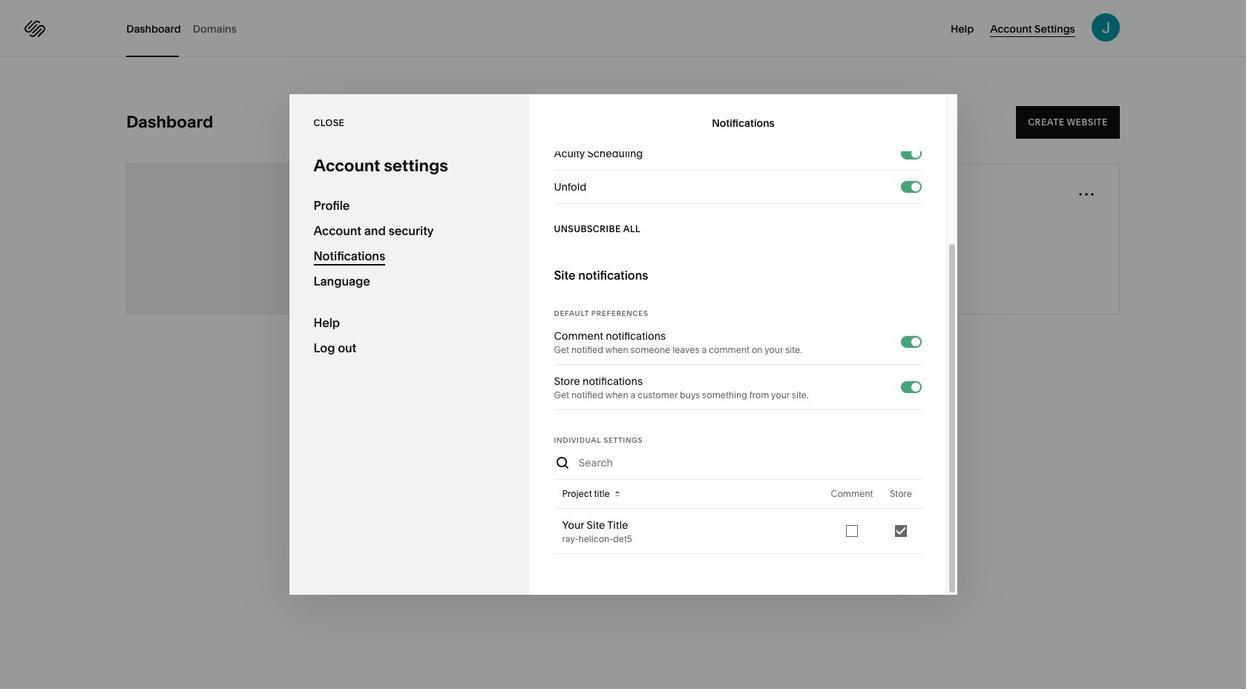 Task type: describe. For each thing, give the bounding box(es) containing it.
2 row from the top
[[554, 509, 922, 555]]



Task type: locate. For each thing, give the bounding box(es) containing it.
1 row from the top
[[554, 480, 922, 509]]

table
[[554, 480, 922, 555]]

Search field
[[579, 447, 897, 480]]

None checkbox
[[911, 149, 920, 158], [911, 183, 920, 192], [911, 149, 920, 158], [911, 183, 920, 192]]

row
[[554, 480, 922, 509], [554, 509, 922, 555]]

tab list
[[126, 0, 249, 57]]



Task type: vqa. For each thing, say whether or not it's contained in the screenshot.
table at the bottom of page
yes



